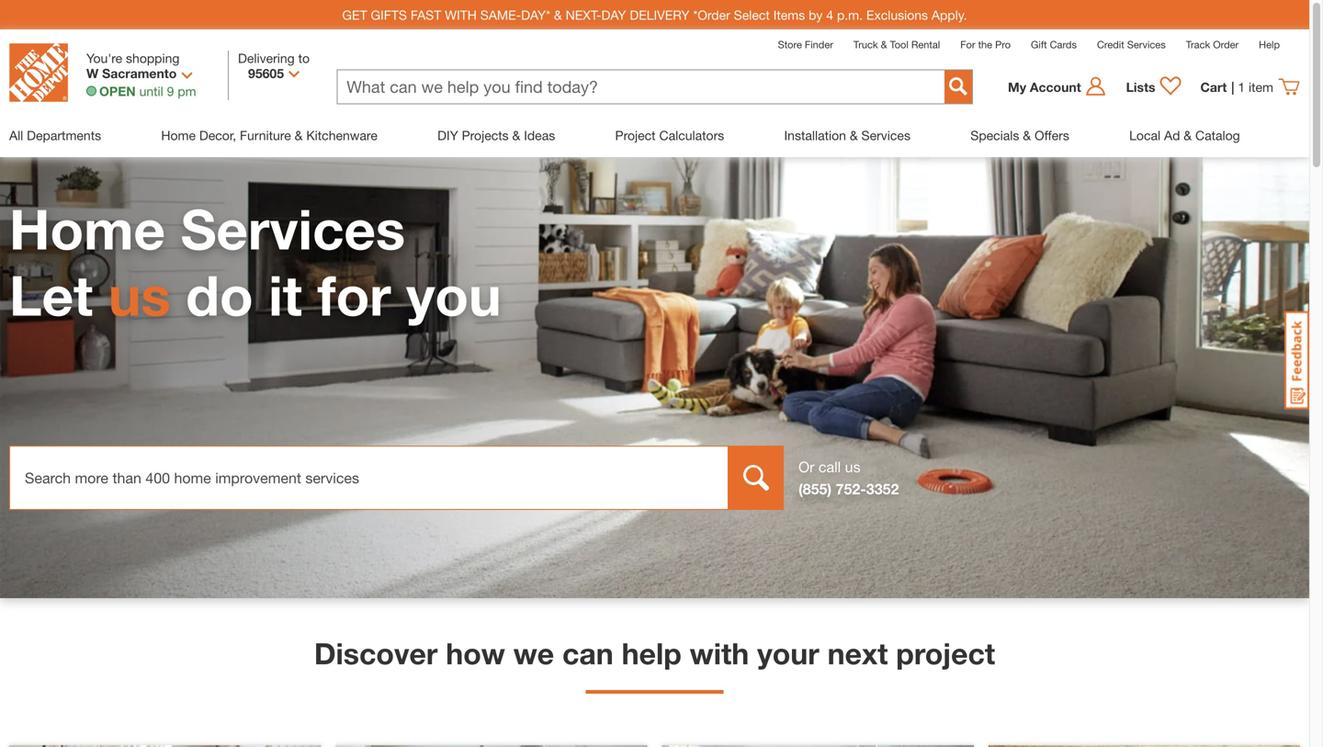 Task type: describe. For each thing, give the bounding box(es) containing it.
& right furniture at the left of the page
[[295, 128, 303, 143]]

help
[[622, 636, 682, 671]]

gift cards
[[1031, 39, 1077, 51]]

4
[[827, 7, 834, 22]]

cart
[[1201, 79, 1227, 94]]

lists
[[1127, 79, 1156, 94]]

delivery
[[630, 7, 690, 22]]

local ad & catalog
[[1130, 128, 1241, 143]]

w sacramento
[[86, 66, 177, 81]]

diy projects & ideas link
[[438, 114, 555, 157]]

project
[[615, 128, 656, 143]]

next-
[[566, 7, 602, 22]]

you're
[[86, 51, 122, 66]]

or
[[799, 458, 815, 476]]

offers
[[1035, 128, 1070, 143]]

store
[[778, 39, 802, 51]]

call
[[819, 458, 841, 476]]

exclusions
[[867, 7, 928, 22]]

next
[[828, 636, 888, 671]]

let
[[9, 262, 93, 328]]

submit search image
[[949, 77, 968, 96]]

Search more than 400 home improvement services text field
[[9, 446, 729, 510]]

help
[[1260, 39, 1280, 51]]

home services let us do it for you
[[9, 196, 502, 328]]

& left ideas
[[513, 128, 521, 143]]

select
[[734, 7, 770, 22]]

for
[[318, 262, 391, 328]]

for
[[961, 39, 976, 51]]

& left offers
[[1023, 128, 1031, 143]]

catalog
[[1196, 128, 1241, 143]]

the home depot logo link
[[9, 43, 68, 105]]

gift cards link
[[1031, 39, 1077, 51]]

project
[[897, 636, 996, 671]]

get
[[342, 7, 367, 22]]

to
[[298, 51, 310, 66]]

account
[[1030, 79, 1082, 94]]

the
[[979, 39, 993, 51]]

lists link
[[1117, 76, 1192, 98]]

1 item
[[1239, 79, 1274, 94]]

home for let
[[9, 196, 165, 262]]

& right 'installation'
[[850, 128, 858, 143]]

ideas
[[524, 128, 555, 143]]

do
[[186, 262, 253, 328]]

installation & services link
[[785, 114, 911, 157]]

delivering
[[238, 51, 295, 66]]

& right ad
[[1184, 128, 1192, 143]]

feedback link image
[[1285, 311, 1310, 410]]

fast
[[411, 7, 441, 22]]

my account link
[[1008, 76, 1117, 98]]

installation
[[785, 128, 847, 143]]

rental
[[912, 39, 941, 51]]

3352
[[867, 480, 899, 498]]

gifts
[[371, 7, 407, 22]]

credit services
[[1098, 39, 1166, 51]]

my
[[1008, 79, 1027, 94]]

open
[[99, 84, 136, 99]]

truck & tool rental link
[[854, 39, 941, 51]]

95605
[[248, 66, 284, 81]]

home decor, furniture & kitchenware link
[[161, 114, 378, 157]]

9
[[167, 84, 174, 99]]

you're shopping
[[86, 51, 180, 66]]

services for home services let us do it for you
[[181, 196, 405, 262]]

truck & tool rental
[[854, 39, 941, 51]]

until
[[139, 84, 163, 99]]

ad
[[1165, 128, 1181, 143]]

projects
[[462, 128, 509, 143]]

all departments
[[9, 128, 101, 143]]

us inside or call us (855) 752-3352
[[845, 458, 861, 476]]

by
[[809, 7, 823, 22]]

my account
[[1008, 79, 1082, 94]]

with
[[690, 636, 749, 671]]

or call us (855) 752-3352
[[799, 458, 899, 498]]

decor,
[[199, 128, 236, 143]]

with
[[445, 7, 477, 22]]

the home depot image
[[9, 43, 68, 102]]

w
[[86, 66, 99, 81]]

track
[[1186, 39, 1211, 51]]

apply.
[[932, 7, 968, 22]]

gift
[[1031, 39, 1048, 51]]

calculators
[[660, 128, 725, 143]]



Task type: locate. For each thing, give the bounding box(es) containing it.
1 vertical spatial us
[[845, 458, 861, 476]]

for the pro
[[961, 39, 1011, 51]]

order
[[1214, 39, 1239, 51]]

for the pro link
[[961, 39, 1011, 51]]

2 horizontal spatial services
[[1128, 39, 1166, 51]]

& right day*
[[554, 7, 562, 22]]

shopping
[[126, 51, 180, 66]]

services
[[1128, 39, 1166, 51], [862, 128, 911, 143], [181, 196, 405, 262]]

services right 'installation'
[[862, 128, 911, 143]]

diy projects & ideas
[[438, 128, 555, 143]]

local
[[1130, 128, 1161, 143]]

store finder
[[778, 39, 834, 51]]

p.m.
[[837, 7, 863, 22]]

local ad & catalog link
[[1130, 114, 1241, 157]]

1 vertical spatial home
[[9, 196, 165, 262]]

delivering to
[[238, 51, 310, 66]]

finder
[[805, 39, 834, 51]]

(855)
[[799, 480, 832, 498]]

credit services link
[[1098, 39, 1166, 51]]

store finder link
[[778, 39, 834, 51]]

day
[[602, 7, 626, 22]]

home
[[161, 128, 196, 143], [9, 196, 165, 262]]

tool
[[890, 39, 909, 51]]

pm
[[178, 84, 196, 99]]

home left decor, on the left top
[[161, 128, 196, 143]]

open until 9 pm
[[99, 84, 196, 99]]

us up 752-
[[845, 458, 861, 476]]

home for furniture
[[161, 128, 196, 143]]

same-
[[481, 7, 521, 22]]

sacramento
[[102, 66, 177, 81]]

services right credit
[[1128, 39, 1166, 51]]

cards
[[1050, 39, 1077, 51]]

item
[[1249, 79, 1274, 94]]

specials & offers
[[971, 128, 1070, 143]]

how
[[446, 636, 505, 671]]

track order
[[1186, 39, 1239, 51]]

0 vertical spatial us
[[108, 262, 171, 328]]

None text field
[[338, 70, 945, 103]]

0 horizontal spatial services
[[181, 196, 405, 262]]

your
[[758, 636, 820, 671]]

track order link
[[1186, 39, 1239, 51]]

1 horizontal spatial us
[[845, 458, 861, 476]]

752-
[[836, 480, 867, 498]]

services inside installation & services link
[[862, 128, 911, 143]]

furniture
[[240, 128, 291, 143]]

1 vertical spatial services
[[862, 128, 911, 143]]

credit
[[1098, 39, 1125, 51]]

home up let
[[9, 196, 165, 262]]

day*
[[521, 7, 551, 22]]

departments
[[27, 128, 101, 143]]

0 horizontal spatial us
[[108, 262, 171, 328]]

home inside home services let us do it for you
[[9, 196, 165, 262]]

services for credit services
[[1128, 39, 1166, 51]]

0 vertical spatial services
[[1128, 39, 1166, 51]]

get gifts fast with same-day* & next-day delivery *order select items by 4 p.m. exclusions apply.
[[342, 7, 968, 22]]

services inside home services let us do it for you
[[181, 196, 405, 262]]

diy
[[438, 128, 458, 143]]

2 vertical spatial services
[[181, 196, 405, 262]]

help link
[[1260, 39, 1280, 51]]

1 horizontal spatial services
[[862, 128, 911, 143]]

*order
[[693, 7, 731, 22]]

project calculators
[[615, 128, 725, 143]]

specials & offers link
[[971, 114, 1070, 157]]

0 vertical spatial home
[[161, 128, 196, 143]]

items
[[774, 7, 805, 22]]

home decor, furniture & kitchenware
[[161, 128, 378, 143]]

kitchenware
[[306, 128, 378, 143]]

services up it
[[181, 196, 405, 262]]

we
[[514, 636, 554, 671]]

truck
[[854, 39, 878, 51]]

us inside home services let us do it for you
[[108, 262, 171, 328]]

1
[[1239, 79, 1246, 94]]

& left tool
[[881, 39, 888, 51]]

(855) 752-3352 link
[[799, 480, 899, 498]]

all departments link
[[9, 114, 101, 157]]

it
[[269, 262, 302, 328]]

you
[[407, 262, 502, 328]]

None text field
[[338, 70, 945, 103]]

installation & services
[[785, 128, 911, 143]]

us left do
[[108, 262, 171, 328]]

&
[[554, 7, 562, 22], [881, 39, 888, 51], [295, 128, 303, 143], [513, 128, 521, 143], [850, 128, 858, 143], [1023, 128, 1031, 143], [1184, 128, 1192, 143]]

all
[[9, 128, 23, 143]]

can
[[563, 636, 614, 671]]



Task type: vqa. For each thing, say whether or not it's contained in the screenshot.
leftmost 18
no



